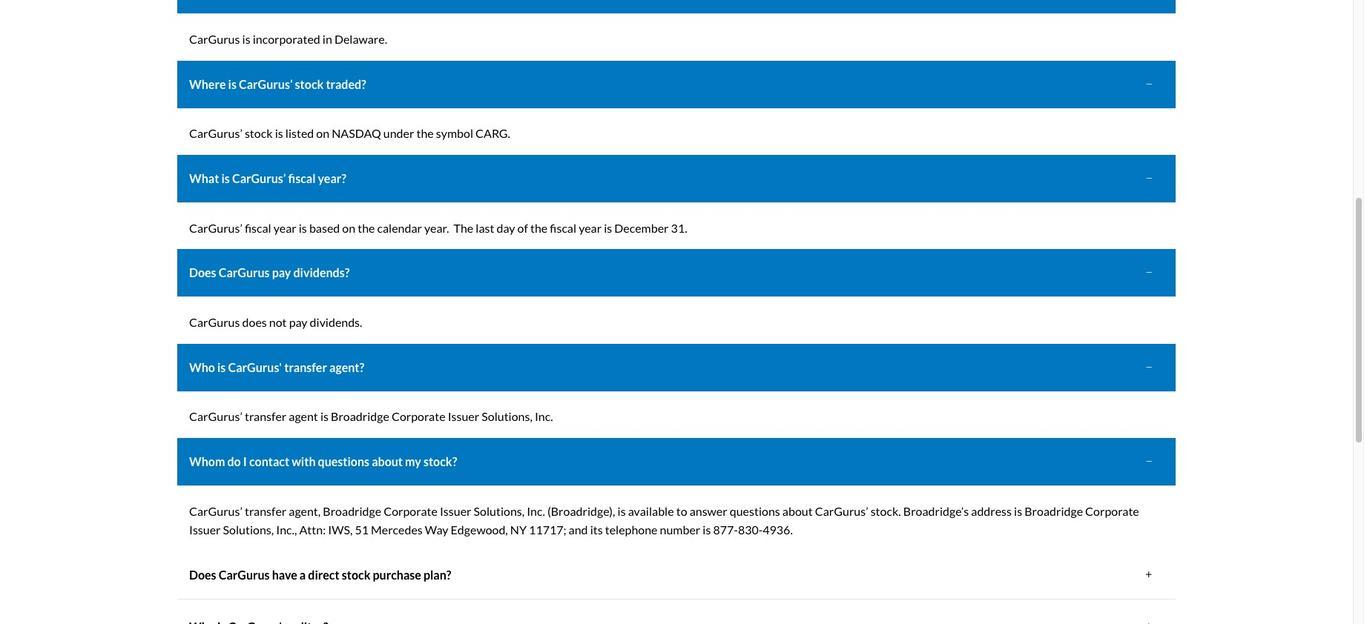 Task type: describe. For each thing, give the bounding box(es) containing it.
(broadridge),
[[548, 504, 615, 519]]

fiscal inside what is cargurus' fiscal year? tab
[[288, 171, 316, 185]]

incorporated
[[253, 32, 320, 46]]

cargurus' inside who is cargurus' transfer agent? tab panel
[[189, 410, 242, 424]]

year.
[[424, 221, 449, 235]]

inc.,
[[276, 523, 297, 537]]

stock inside tab
[[342, 568, 371, 582]]

where is cargurus' stock traded? tab panel
[[177, 112, 1176, 155]]

telephone
[[605, 523, 658, 537]]

2 tab from the top
[[177, 604, 1176, 625]]

questions inside tab
[[318, 455, 370, 469]]

is left december
[[604, 221, 612, 235]]

cargurus is incorporated in delaware.
[[189, 32, 387, 46]]

whom
[[189, 455, 225, 469]]

does
[[242, 315, 267, 329]]

does cargurus pay dividends? tab panel
[[177, 301, 1176, 344]]

calendar
[[377, 221, 422, 235]]

cargurus left does
[[189, 315, 240, 329]]

11717;
[[529, 523, 566, 537]]

who is cargurus' transfer agent? tab
[[177, 344, 1176, 392]]

corporate inside who is cargurus' transfer agent? tab panel
[[392, 410, 446, 424]]

listed
[[285, 126, 314, 140]]

what is cargurus' fiscal year?
[[189, 171, 347, 185]]

agent?
[[329, 360, 364, 374]]

2 vertical spatial solutions,
[[223, 523, 274, 537]]

dividends?
[[293, 266, 350, 280]]

is right what
[[221, 171, 230, 185]]

do
[[227, 455, 241, 469]]

cargurus' down incorporated
[[239, 77, 293, 91]]

1 vertical spatial solutions,
[[474, 504, 525, 519]]

cargurus' right what
[[232, 171, 286, 185]]

2 horizontal spatial fiscal
[[550, 221, 577, 235]]

what
[[189, 171, 219, 185]]

and
[[569, 523, 588, 537]]

solutions, inside who is cargurus' transfer agent? tab panel
[[482, 410, 533, 424]]

with
[[292, 455, 316, 469]]

does cargurus pay dividends? tab
[[177, 249, 1176, 298]]

traded?
[[326, 77, 366, 91]]

under
[[383, 126, 414, 140]]

iws,
[[328, 523, 353, 537]]

877-
[[713, 523, 738, 537]]

my
[[405, 455, 421, 469]]

4936.
[[763, 523, 793, 537]]

stock.
[[871, 504, 901, 519]]

who
[[189, 360, 215, 374]]

cargurus' down what
[[189, 221, 242, 235]]

have
[[272, 568, 297, 582]]

number
[[660, 523, 701, 537]]

symbol
[[436, 126, 473, 140]]

where is cargurus' stock traded?
[[189, 77, 366, 91]]

cargurus' transfer agent is broadridge corporate issuer solutions, inc.
[[189, 410, 553, 424]]

way
[[425, 523, 448, 537]]

attn:
[[299, 523, 326, 537]]

agent,
[[289, 504, 321, 519]]

1 tab from the top
[[177, 0, 1176, 14]]

does for does cargurus pay dividends?
[[189, 266, 216, 280]]

does cargurus pay dividends?
[[189, 266, 350, 280]]

issuer inside who is cargurus' transfer agent? tab panel
[[448, 410, 479, 424]]

cargurus does not pay dividends.
[[189, 315, 362, 329]]

is left 877-
[[703, 523, 711, 537]]

december
[[615, 221, 669, 235]]

where is cargurus incorporated? tab panel
[[177, 18, 1176, 60]]

inc. inside who is cargurus' transfer agent? tab panel
[[535, 410, 553, 424]]

is left listed
[[275, 126, 283, 140]]

what is cargurus' fiscal year? tab panel
[[177, 207, 1176, 249]]

dividends.
[[310, 315, 362, 329]]

whom do i contact with questions about my stock? tab
[[177, 439, 1176, 487]]

contact
[[249, 455, 289, 469]]

day
[[497, 221, 515, 235]]

carg.
[[476, 126, 510, 140]]

is left the based
[[299, 221, 307, 235]]

does for does cargurus have a direct stock purchase plan?
[[189, 568, 216, 582]]

cargurus' down whom
[[189, 504, 242, 519]]

of
[[518, 221, 528, 235]]



Task type: vqa. For each thing, say whether or not it's contained in the screenshot.
the left 12,
no



Task type: locate. For each thing, give the bounding box(es) containing it.
0 horizontal spatial year
[[274, 221, 297, 235]]

1 vertical spatial inc.
[[527, 504, 545, 519]]

broadridge's
[[904, 504, 969, 519]]

ny
[[510, 523, 527, 537]]

is right the agent
[[320, 410, 329, 424]]

1 vertical spatial pay
[[289, 315, 308, 329]]

1 vertical spatial transfer
[[245, 410, 287, 424]]

who is cargurus' transfer agent?
[[189, 360, 364, 374]]

address
[[971, 504, 1012, 519]]

transfer inside tab
[[284, 360, 327, 374]]

broadridge inside who is cargurus' transfer agent? tab panel
[[331, 410, 389, 424]]

0 vertical spatial pay
[[272, 266, 291, 280]]

year left the based
[[274, 221, 297, 235]]

available
[[628, 504, 674, 519]]

0 vertical spatial about
[[372, 455, 403, 469]]

is right where
[[228, 77, 237, 91]]

based
[[309, 221, 340, 235]]

stock
[[295, 77, 324, 91], [245, 126, 273, 140], [342, 568, 371, 582]]

830-
[[738, 523, 763, 537]]

1 does from the top
[[189, 266, 216, 280]]

2 vertical spatial stock
[[342, 568, 371, 582]]

stock left traded?
[[295, 77, 324, 91]]

who is cargurus' transfer agent? tab panel
[[177, 396, 1176, 439]]

the right of
[[530, 221, 548, 235]]

pay inside tab panel
[[289, 315, 308, 329]]

1 horizontal spatial year
[[579, 221, 602, 235]]

cargurus' up what
[[189, 126, 242, 140]]

the right under
[[417, 126, 434, 140]]

in
[[323, 32, 332, 46]]

questions
[[318, 455, 370, 469], [730, 504, 780, 519]]

tab
[[177, 0, 1176, 14], [177, 604, 1176, 625]]

inc. inside the cargurus' transfer agent, broadridge corporate issuer solutions, inc. (broadridge), is available to answer questions about cargurus' stock. broadridge's address is broadridge corporate issuer solutions, inc., attn: iws, 51 mercedes way edgewood, ny 11717; and its telephone number is 877-830-4936.
[[527, 504, 545, 519]]

1 vertical spatial stock
[[245, 126, 273, 140]]

1 horizontal spatial questions
[[730, 504, 780, 519]]

on inside 'what is cargurus' fiscal year?' tab panel
[[342, 221, 355, 235]]

0 horizontal spatial questions
[[318, 455, 370, 469]]

cargurus'
[[228, 360, 282, 374]]

year
[[274, 221, 297, 235], [579, 221, 602, 235]]

about left my
[[372, 455, 403, 469]]

is left incorporated
[[242, 32, 250, 46]]

on right the based
[[342, 221, 355, 235]]

1 vertical spatial tab
[[177, 604, 1176, 625]]

0 vertical spatial transfer
[[284, 360, 327, 374]]

on right listed
[[316, 126, 330, 140]]

51
[[355, 523, 369, 537]]

0 horizontal spatial stock
[[245, 126, 273, 140]]

cargurus' stock is listed on nasdaq under the symbol carg.
[[189, 126, 510, 140]]

does cargurus have a direct stock purchase plan?
[[189, 568, 451, 582]]

year left december
[[579, 221, 602, 235]]

1 year from the left
[[274, 221, 297, 235]]

0 vertical spatial questions
[[318, 455, 370, 469]]

year?
[[318, 171, 347, 185]]

2 horizontal spatial stock
[[342, 568, 371, 582]]

about up 4936.
[[783, 504, 813, 519]]

does inside tab
[[189, 266, 216, 280]]

transfer up inc.,
[[245, 504, 287, 519]]

1 vertical spatial on
[[342, 221, 355, 235]]

direct
[[308, 568, 340, 582]]

1 vertical spatial questions
[[730, 504, 780, 519]]

the inside where is cargurus' stock traded? tab panel
[[417, 126, 434, 140]]

pay
[[272, 266, 291, 280], [289, 315, 308, 329]]

stock inside tab panel
[[245, 126, 273, 140]]

1 horizontal spatial stock
[[295, 77, 324, 91]]

cargurus'
[[239, 77, 293, 91], [189, 126, 242, 140], [232, 171, 286, 185], [189, 221, 242, 235], [189, 410, 242, 424], [189, 504, 242, 519], [815, 504, 868, 519]]

cargurus' fiscal year is based on the calendar year.  the last day of the fiscal year is december 31.
[[189, 221, 690, 235]]

about inside tab
[[372, 455, 403, 469]]

0 horizontal spatial on
[[316, 126, 330, 140]]

on
[[316, 126, 330, 140], [342, 221, 355, 235]]

tab up where is cargurus incorporated? tab panel
[[177, 0, 1176, 14]]

31.
[[671, 221, 687, 235]]

transfer
[[284, 360, 327, 374], [245, 410, 287, 424], [245, 504, 287, 519]]

the left calendar
[[358, 221, 375, 235]]

cargurus left have
[[219, 568, 270, 582]]

1 horizontal spatial on
[[342, 221, 355, 235]]

questions inside the cargurus' transfer agent, broadridge corporate issuer solutions, inc. (broadridge), is available to answer questions about cargurus' stock. broadridge's address is broadridge corporate issuer solutions, inc., attn: iws, 51 mercedes way edgewood, ny 11717; and its telephone number is 877-830-4936.
[[730, 504, 780, 519]]

fiscal up does cargurus pay dividends?
[[245, 221, 271, 235]]

fiscal right of
[[550, 221, 577, 235]]

1 vertical spatial about
[[783, 504, 813, 519]]

plan?
[[424, 568, 451, 582]]

2 does from the top
[[189, 568, 216, 582]]

cargurus
[[189, 32, 240, 46], [219, 266, 270, 280], [189, 315, 240, 329], [219, 568, 270, 582]]

cargurus inside tab
[[219, 266, 270, 280]]

cargurus inside tab
[[219, 568, 270, 582]]

0 horizontal spatial about
[[372, 455, 403, 469]]

transfer left the agent
[[245, 410, 287, 424]]

0 horizontal spatial fiscal
[[245, 221, 271, 235]]

1 horizontal spatial about
[[783, 504, 813, 519]]

nasdaq
[[332, 126, 381, 140]]

issuer down whom
[[189, 523, 221, 537]]

whom do i contact with questions about my stock?
[[189, 455, 457, 469]]

stock left listed
[[245, 126, 273, 140]]

1 vertical spatial does
[[189, 568, 216, 582]]

issuer
[[448, 410, 479, 424], [440, 504, 471, 519], [189, 523, 221, 537]]

where
[[189, 77, 226, 91]]

transfer inside the cargurus' transfer agent, broadridge corporate issuer solutions, inc. (broadridge), is available to answer questions about cargurus' stock. broadridge's address is broadridge corporate issuer solutions, inc., attn: iws, 51 mercedes way edgewood, ny 11717; and its telephone number is 877-830-4936.
[[245, 504, 287, 519]]

cargurus up does
[[219, 266, 270, 280]]

0 vertical spatial solutions,
[[482, 410, 533, 424]]

issuer up stock?
[[448, 410, 479, 424]]

its
[[590, 523, 603, 537]]

solutions,
[[482, 410, 533, 424], [474, 504, 525, 519], [223, 523, 274, 537]]

cargurus' left the stock.
[[815, 504, 868, 519]]

is inside tab
[[217, 360, 226, 374]]

i
[[243, 455, 247, 469]]

delaware.
[[335, 32, 387, 46]]

pay right not
[[289, 315, 308, 329]]

broadridge right address
[[1025, 504, 1083, 519]]

edgewood,
[[451, 523, 508, 537]]

2 year from the left
[[579, 221, 602, 235]]

to
[[676, 504, 687, 519]]

transfer left agent?
[[284, 360, 327, 374]]

about
[[372, 455, 403, 469], [783, 504, 813, 519]]

what is cargurus' fiscal year? tab
[[177, 155, 1176, 203]]

on inside where is cargurus' stock traded? tab panel
[[316, 126, 330, 140]]

issuer up the way
[[440, 504, 471, 519]]

pay left dividends?
[[272, 266, 291, 280]]

answer
[[690, 504, 728, 519]]

not
[[269, 315, 287, 329]]

stock?
[[424, 455, 457, 469]]

a
[[300, 568, 306, 582]]

whom do i contact with questions about my stock? tab panel
[[177, 490, 1176, 552]]

does inside tab
[[189, 568, 216, 582]]

broadridge down agent?
[[331, 410, 389, 424]]

does
[[189, 266, 216, 280], [189, 568, 216, 582]]

purchase
[[373, 568, 421, 582]]

is right address
[[1014, 504, 1022, 519]]

cargurus up where
[[189, 32, 240, 46]]

0 vertical spatial on
[[316, 126, 330, 140]]

questions up 830- at bottom
[[730, 504, 780, 519]]

broadridge up 51
[[323, 504, 381, 519]]

is up telephone
[[618, 504, 626, 519]]

transfer for agent,
[[245, 504, 287, 519]]

agent
[[289, 410, 318, 424]]

broadridge
[[331, 410, 389, 424], [323, 504, 381, 519], [1025, 504, 1083, 519]]

2 horizontal spatial the
[[530, 221, 548, 235]]

fiscal
[[288, 171, 316, 185], [245, 221, 271, 235], [550, 221, 577, 235]]

transfer inside tab panel
[[245, 410, 287, 424]]

0 vertical spatial tab
[[177, 0, 1176, 14]]

cargurus' up whom
[[189, 410, 242, 424]]

0 vertical spatial inc.
[[535, 410, 553, 424]]

is right who
[[217, 360, 226, 374]]

inc.
[[535, 410, 553, 424], [527, 504, 545, 519]]

questions right with
[[318, 455, 370, 469]]

last
[[476, 221, 494, 235]]

0 horizontal spatial the
[[358, 221, 375, 235]]

1 horizontal spatial the
[[417, 126, 434, 140]]

where is cargurus' stock traded? tab
[[177, 60, 1176, 109]]

1 horizontal spatial fiscal
[[288, 171, 316, 185]]

is
[[242, 32, 250, 46], [228, 77, 237, 91], [275, 126, 283, 140], [221, 171, 230, 185], [299, 221, 307, 235], [604, 221, 612, 235], [217, 360, 226, 374], [320, 410, 329, 424], [618, 504, 626, 519], [1014, 504, 1022, 519], [703, 523, 711, 537]]

0 vertical spatial does
[[189, 266, 216, 280]]

1 vertical spatial issuer
[[440, 504, 471, 519]]

0 vertical spatial stock
[[295, 77, 324, 91]]

does cargurus have a direct stock purchase plan? tab
[[177, 552, 1176, 600]]

pay inside tab
[[272, 266, 291, 280]]

2 vertical spatial issuer
[[189, 523, 221, 537]]

stock inside tab
[[295, 77, 324, 91]]

tab down the does cargurus have a direct stock purchase plan? tab
[[177, 604, 1176, 625]]

2 vertical spatial transfer
[[245, 504, 287, 519]]

about inside the cargurus' transfer agent, broadridge corporate issuer solutions, inc. (broadridge), is available to answer questions about cargurus' stock. broadridge's address is broadridge corporate issuer solutions, inc., attn: iws, 51 mercedes way edgewood, ny 11717; and its telephone number is 877-830-4936.
[[783, 504, 813, 519]]

transfer for agent
[[245, 410, 287, 424]]

0 vertical spatial issuer
[[448, 410, 479, 424]]

corporate
[[392, 410, 446, 424], [384, 504, 438, 519], [1086, 504, 1139, 519]]

cargurus' transfer agent, broadridge corporate issuer solutions, inc. (broadridge), is available to answer questions about cargurus' stock. broadridge's address is broadridge corporate issuer solutions, inc., attn: iws, 51 mercedes way edgewood, ny 11717; and its telephone number is 877-830-4936.
[[189, 504, 1139, 537]]

the
[[417, 126, 434, 140], [358, 221, 375, 235], [530, 221, 548, 235]]

stock right direct
[[342, 568, 371, 582]]

mercedes
[[371, 523, 423, 537]]

fiscal left year?
[[288, 171, 316, 185]]



